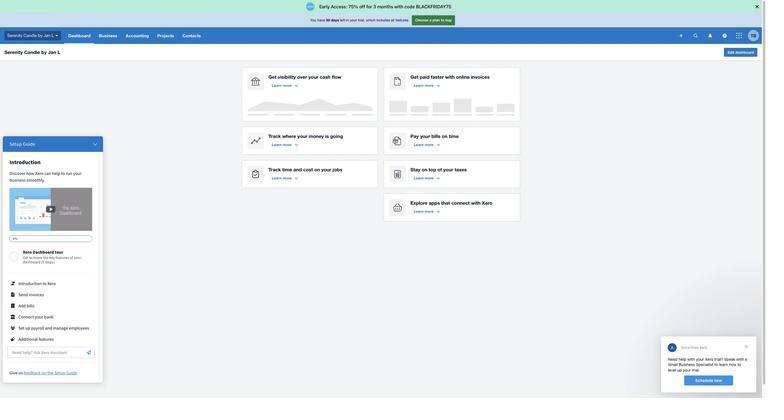 Task type: vqa. For each thing, say whether or not it's contained in the screenshot.
Delivery Address 23 Main Street Central City Oaktown Ny 12123 Usa
no



Task type: locate. For each thing, give the bounding box(es) containing it.
0 vertical spatial serenity candle by jan l
[[7, 33, 54, 38]]

svg image
[[680, 34, 683, 37], [55, 35, 58, 36]]

track money icon image
[[247, 133, 264, 149]]

more down paid
[[425, 83, 434, 88]]

your right pay
[[420, 133, 430, 139]]

candle
[[24, 33, 37, 38], [24, 49, 40, 55]]

2 get from the left
[[411, 74, 419, 80]]

time right bills
[[449, 133, 459, 139]]

projects icon image
[[247, 166, 264, 183]]

learn more down paid
[[414, 83, 434, 88]]

by
[[38, 33, 43, 38], [41, 49, 47, 55]]

projects
[[157, 33, 174, 38]]

apps
[[429, 200, 440, 206]]

learn more
[[272, 83, 292, 88], [414, 83, 434, 88], [272, 143, 292, 147], [414, 143, 434, 147], [272, 176, 292, 180], [414, 176, 434, 180], [414, 209, 434, 214]]

learn down the visibility
[[272, 83, 282, 88]]

0 horizontal spatial with
[[445, 74, 455, 80]]

track where your money is going
[[269, 133, 343, 139]]

contacts button
[[178, 27, 205, 44]]

more down where
[[283, 143, 292, 147]]

0 vertical spatial serenity
[[7, 33, 22, 38]]

30
[[326, 18, 330, 22]]

dialog
[[0, 0, 766, 13], [661, 337, 757, 393]]

learn more button down the and
[[269, 174, 301, 183]]

get for get visibility over your cash flow
[[269, 74, 277, 80]]

pay
[[411, 133, 419, 139]]

learn more down track time and cost on your jobs
[[272, 176, 292, 180]]

1 vertical spatial jan
[[48, 49, 56, 55]]

learn down explore
[[414, 209, 424, 214]]

learn more down pay
[[414, 143, 434, 147]]

0 vertical spatial candle
[[24, 33, 37, 38]]

projects button
[[153, 27, 178, 44]]

l
[[52, 33, 54, 38], [58, 49, 60, 55]]

svg image inside serenity candle by jan l popup button
[[55, 35, 58, 36]]

learn right track money icon
[[272, 143, 282, 147]]

0 vertical spatial by
[[38, 33, 43, 38]]

more
[[283, 83, 292, 88], [425, 83, 434, 88], [283, 143, 292, 147], [425, 143, 434, 147], [283, 176, 292, 180], [425, 176, 434, 180], [425, 209, 434, 214]]

stay on top of your taxes
[[411, 167, 467, 173]]

track right 'projects icon'
[[269, 167, 281, 173]]

learn down stay at the top of the page
[[414, 176, 424, 180]]

1 vertical spatial track
[[269, 167, 281, 173]]

get
[[269, 74, 277, 80], [411, 74, 419, 80]]

over
[[297, 74, 307, 80]]

banner
[[0, 13, 762, 44]]

get paid faster with online invoices
[[411, 74, 490, 80]]

learn more down explore
[[414, 209, 434, 214]]

1 horizontal spatial get
[[411, 74, 419, 80]]

1 vertical spatial by
[[41, 49, 47, 55]]

includes
[[377, 18, 390, 22]]

more down track time and cost on your jobs
[[283, 176, 292, 180]]

serenity candle by jan l
[[7, 33, 54, 38], [4, 49, 60, 55]]

taxes icon image
[[389, 166, 406, 183]]

explore apps that connect with xero
[[411, 200, 493, 206]]

navigation
[[64, 27, 676, 44]]

get left paid
[[411, 74, 419, 80]]

dashboard link
[[64, 27, 95, 44]]

top
[[429, 167, 436, 173]]

0 vertical spatial with
[[445, 74, 455, 80]]

bills
[[432, 133, 441, 139]]

jan inside popup button
[[44, 33, 50, 38]]

learn more button down paid
[[411, 81, 444, 90]]

more for visibility
[[283, 83, 292, 88]]

your right in
[[350, 18, 357, 22]]

paid
[[420, 74, 430, 80]]

and
[[294, 167, 302, 173]]

2 track from the top
[[269, 167, 281, 173]]

with right faster
[[445, 74, 455, 80]]

learn more button down the visibility
[[269, 81, 301, 90]]

navigation inside banner
[[64, 27, 676, 44]]

learn for paid
[[414, 83, 424, 88]]

invoices
[[471, 74, 490, 80]]

more down apps at the bottom of page
[[425, 209, 434, 214]]

invoices preview bar graph image
[[389, 99, 515, 116]]

1 vertical spatial l
[[58, 49, 60, 55]]

on right bills
[[442, 133, 448, 139]]

serenity candle by jan l button
[[0, 27, 64, 44]]

online
[[456, 74, 470, 80]]

more for your
[[425, 143, 434, 147]]

0 horizontal spatial l
[[52, 33, 54, 38]]

1 vertical spatial with
[[471, 200, 481, 206]]

your
[[350, 18, 357, 22], [308, 74, 318, 80], [297, 133, 307, 139], [420, 133, 430, 139], [321, 167, 331, 173], [443, 167, 453, 173]]

choose a plan to buy
[[415, 18, 452, 22]]

serenity
[[7, 33, 22, 38], [4, 49, 23, 55]]

1 track from the top
[[269, 133, 281, 139]]

learn right 'projects icon'
[[272, 176, 282, 180]]

more down top
[[425, 176, 434, 180]]

2 horizontal spatial on
[[442, 133, 448, 139]]

learn more button down top
[[411, 174, 444, 183]]

learn more down where
[[272, 143, 292, 147]]

learn more button for your
[[411, 140, 444, 149]]

on
[[442, 133, 448, 139], [314, 167, 320, 173], [422, 167, 428, 173]]

learn down pay
[[414, 143, 424, 147]]

learn more button for on
[[411, 174, 444, 183]]

learn more button for apps
[[411, 207, 444, 216]]

learn more for apps
[[414, 209, 434, 214]]

which
[[366, 18, 376, 22]]

going
[[330, 133, 343, 139]]

0 vertical spatial jan
[[44, 33, 50, 38]]

navigation containing dashboard
[[64, 27, 676, 44]]

with
[[445, 74, 455, 80], [471, 200, 481, 206]]

dashboard
[[68, 33, 91, 38]]

more down the pay your bills on time
[[425, 143, 434, 147]]

choose
[[415, 18, 429, 22]]

learn down paid
[[414, 83, 424, 88]]

0 vertical spatial track
[[269, 133, 281, 139]]

more for on
[[425, 176, 434, 180]]

learn more button down where
[[269, 140, 301, 149]]

1 horizontal spatial svg image
[[680, 34, 683, 37]]

track left where
[[269, 133, 281, 139]]

learn more down stay at the top of the page
[[414, 176, 434, 180]]

with left the xero
[[471, 200, 481, 206]]

your right where
[[297, 133, 307, 139]]

pay your bills on time
[[411, 133, 459, 139]]

track
[[269, 133, 281, 139], [269, 167, 281, 173]]

get left the visibility
[[269, 74, 277, 80]]

of
[[438, 167, 442, 173]]

learn more for time
[[272, 176, 292, 180]]

learn more for your
[[414, 143, 434, 147]]

1 get from the left
[[269, 74, 277, 80]]

time
[[449, 133, 459, 139], [282, 167, 292, 173]]

svg image
[[736, 33, 742, 38], [694, 34, 698, 38], [708, 34, 712, 38], [723, 34, 727, 38]]

stay
[[411, 167, 420, 173]]

0 horizontal spatial get
[[269, 74, 277, 80]]

0 vertical spatial time
[[449, 133, 459, 139]]

cash
[[320, 74, 331, 80]]

get visibility over your cash flow
[[269, 74, 342, 80]]

learn for where
[[272, 143, 282, 147]]

jan
[[44, 33, 50, 38], [48, 49, 56, 55]]

on right cost
[[314, 167, 320, 173]]

to
[[441, 18, 445, 22]]

faster
[[431, 74, 444, 80]]

learn more down the visibility
[[272, 83, 292, 88]]

more for where
[[283, 143, 292, 147]]

is
[[325, 133, 329, 139]]

learn
[[272, 83, 282, 88], [414, 83, 424, 88], [272, 143, 282, 147], [414, 143, 424, 147], [272, 176, 282, 180], [414, 176, 424, 180], [414, 209, 424, 214]]

0 vertical spatial l
[[52, 33, 54, 38]]

time left the and
[[282, 167, 292, 173]]

you have 30 days left in your trial, which includes all features
[[310, 18, 409, 22]]

0 horizontal spatial svg image
[[55, 35, 58, 36]]

edit
[[728, 50, 735, 55]]

learn more button down the pay your bills on time
[[411, 140, 444, 149]]

more down the visibility
[[283, 83, 292, 88]]

your right the of
[[443, 167, 453, 173]]

learn more button for where
[[269, 140, 301, 149]]

a
[[430, 18, 432, 22]]

add-ons icon image
[[389, 199, 406, 216]]

your left jobs
[[321, 167, 331, 173]]

learn more button down apps at the bottom of page
[[411, 207, 444, 216]]

0 horizontal spatial time
[[282, 167, 292, 173]]

on left top
[[422, 167, 428, 173]]

learn more button
[[269, 81, 301, 90], [411, 81, 444, 90], [269, 140, 301, 149], [411, 140, 444, 149], [269, 174, 301, 183], [411, 174, 444, 183], [411, 207, 444, 216]]



Task type: describe. For each thing, give the bounding box(es) containing it.
plan
[[433, 18, 440, 22]]

all
[[391, 18, 395, 22]]

learn for apps
[[414, 209, 424, 214]]

learn for time
[[272, 176, 282, 180]]

1 horizontal spatial time
[[449, 133, 459, 139]]

more for paid
[[425, 83, 434, 88]]

accounting button
[[122, 27, 153, 44]]

track for track where your money is going
[[269, 133, 281, 139]]

by inside serenity candle by jan l popup button
[[38, 33, 43, 38]]

invoices icon image
[[389, 73, 406, 90]]

explore
[[411, 200, 428, 206]]

you
[[310, 18, 316, 22]]

banking icon image
[[247, 73, 264, 90]]

edit dashboard button
[[724, 48, 758, 57]]

learn for your
[[414, 143, 424, 147]]

buy
[[446, 18, 452, 22]]

more for apps
[[425, 209, 434, 214]]

0 horizontal spatial on
[[314, 167, 320, 173]]

learn for visibility
[[272, 83, 282, 88]]

business
[[99, 33, 117, 38]]

1 horizontal spatial l
[[58, 49, 60, 55]]

business button
[[95, 27, 122, 44]]

candle inside popup button
[[24, 33, 37, 38]]

flow
[[332, 74, 342, 80]]

learn more button for paid
[[411, 81, 444, 90]]

tb
[[751, 33, 756, 38]]

days
[[331, 18, 339, 22]]

tb button
[[748, 27, 762, 44]]

have
[[317, 18, 325, 22]]

banner containing tb
[[0, 13, 762, 44]]

your inside you have 30 days left in your trial, which includes all features
[[350, 18, 357, 22]]

1 vertical spatial candle
[[24, 49, 40, 55]]

contacts
[[183, 33, 201, 38]]

1 vertical spatial serenity candle by jan l
[[4, 49, 60, 55]]

learn more for paid
[[414, 83, 434, 88]]

taxes
[[455, 167, 467, 173]]

banking preview line graph image
[[247, 99, 373, 116]]

dashboard
[[736, 50, 754, 55]]

xero
[[482, 200, 493, 206]]

l inside popup button
[[52, 33, 54, 38]]

1 vertical spatial dialog
[[661, 337, 757, 393]]

learn more for where
[[272, 143, 292, 147]]

features
[[396, 18, 409, 22]]

where
[[282, 133, 296, 139]]

1 horizontal spatial on
[[422, 167, 428, 173]]

left
[[340, 18, 345, 22]]

that
[[441, 200, 450, 206]]

learn more for visibility
[[272, 83, 292, 88]]

bills icon image
[[389, 133, 406, 149]]

1 vertical spatial time
[[282, 167, 292, 173]]

get for get paid faster with online invoices
[[411, 74, 419, 80]]

more for time
[[283, 176, 292, 180]]

learn more button for time
[[269, 174, 301, 183]]

in
[[346, 18, 349, 22]]

track time and cost on your jobs
[[269, 167, 342, 173]]

0 vertical spatial dialog
[[0, 0, 766, 13]]

visibility
[[278, 74, 296, 80]]

your right over
[[308, 74, 318, 80]]

1 horizontal spatial with
[[471, 200, 481, 206]]

cost
[[303, 167, 313, 173]]

learn more for on
[[414, 176, 434, 180]]

edit dashboard
[[728, 50, 754, 55]]

learn for on
[[414, 176, 424, 180]]

connect
[[452, 200, 470, 206]]

trial,
[[358, 18, 365, 22]]

jobs
[[333, 167, 342, 173]]

learn more button for visibility
[[269, 81, 301, 90]]

accounting
[[126, 33, 149, 38]]

serenity inside popup button
[[7, 33, 22, 38]]

serenity candle by jan l inside popup button
[[7, 33, 54, 38]]

1 vertical spatial serenity
[[4, 49, 23, 55]]

money
[[309, 133, 324, 139]]

track for track time and cost on your jobs
[[269, 167, 281, 173]]



